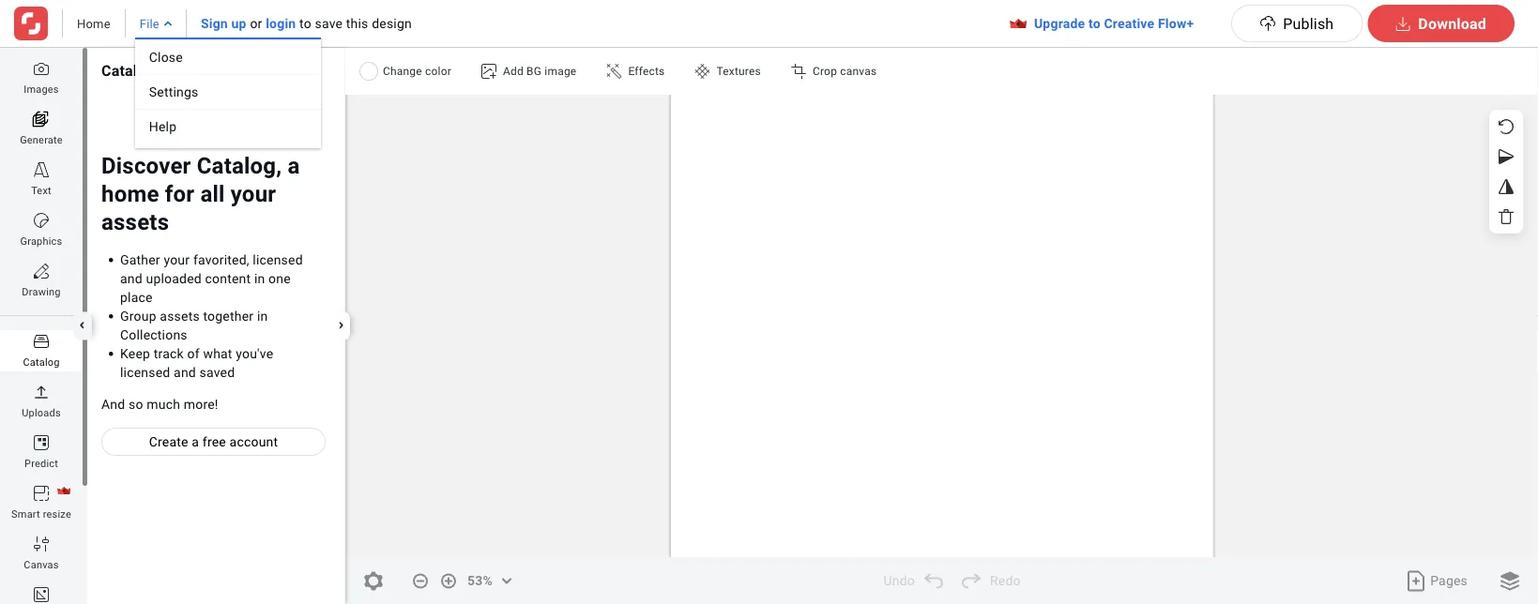Task type: describe. For each thing, give the bounding box(es) containing it.
you've
[[236, 346, 273, 361]]

catalog,
[[197, 152, 282, 179]]

3orrj image for catalog
[[34, 334, 49, 349]]

sign up link
[[201, 15, 247, 31]]

this
[[346, 15, 368, 31]]

3orrj image for images
[[34, 61, 49, 76]]

keep
[[120, 346, 150, 361]]

3orrj image for graphics
[[34, 213, 49, 228]]

home link
[[77, 15, 111, 32]]

resize
[[43, 508, 71, 520]]

login
[[266, 15, 296, 31]]

settings
[[149, 84, 198, 99]]

undo
[[884, 573, 915, 589]]

design
[[372, 15, 412, 31]]

upgrade
[[1034, 15, 1085, 31]]

publish
[[1283, 15, 1334, 32]]

uploads
[[22, 407, 61, 419]]

of
[[187, 346, 200, 361]]

discover catalog, a home for all your assets
[[101, 152, 300, 236]]

graphics
[[20, 235, 62, 247]]

and so much more!
[[101, 396, 218, 412]]

add bg image
[[503, 65, 577, 78]]

upgrade to creative flow+ button
[[997, 9, 1231, 38]]

shutterstock logo image
[[14, 7, 48, 40]]

flow+
[[1158, 15, 1194, 31]]

home
[[101, 181, 159, 207]]

uploaded
[[146, 271, 202, 286]]

predict
[[24, 457, 58, 469]]

0 horizontal spatial and
[[120, 271, 142, 286]]

sign up or login to save this design
[[201, 15, 412, 31]]

free
[[203, 434, 226, 450]]

file
[[140, 16, 159, 30]]

add
[[503, 65, 524, 78]]

create
[[149, 434, 188, 450]]

3orrj image for smart resize
[[34, 486, 49, 501]]

create a free account
[[149, 434, 278, 450]]

favorited,
[[193, 252, 249, 267]]

textures
[[716, 65, 761, 78]]

effects
[[628, 65, 665, 78]]

publish button
[[1231, 5, 1363, 42]]

sign
[[201, 15, 228, 31]]

gather your favorited, licensed and uploaded content in one place group assets together in collections keep track of what you've licensed and saved
[[120, 252, 303, 380]]

3orrj image for drawing
[[34, 264, 49, 279]]

help
[[149, 119, 177, 134]]

or
[[250, 15, 262, 31]]

smart
[[11, 508, 40, 520]]

drawing
[[22, 286, 61, 297]]

53%
[[467, 573, 493, 589]]

track
[[154, 346, 184, 361]]

one
[[269, 271, 291, 286]]

your inside 'gather your favorited, licensed and uploaded content in one place group assets together in collections keep track of what you've licensed and saved'
[[164, 252, 190, 267]]

a inside "discover catalog, a home for all your assets"
[[288, 152, 300, 179]]

color
[[425, 65, 451, 78]]

discover
[[101, 152, 191, 179]]



Task type: vqa. For each thing, say whether or not it's contained in the screenshot.
'texture'
no



Task type: locate. For each thing, give the bounding box(es) containing it.
change
[[383, 65, 422, 78]]

assets inside "discover catalog, a home for all your assets"
[[101, 209, 169, 236]]

3orrj image
[[34, 61, 49, 76], [34, 334, 49, 349], [34, 435, 49, 450]]

together
[[203, 308, 254, 324]]

1 horizontal spatial your
[[231, 181, 276, 207]]

1 horizontal spatial and
[[174, 365, 196, 380]]

1 horizontal spatial licensed
[[253, 252, 303, 267]]

2 vertical spatial 3orrj image
[[34, 435, 49, 450]]

to left save
[[299, 15, 311, 31]]

0 vertical spatial assets
[[101, 209, 169, 236]]

change color
[[383, 65, 451, 78]]

1 vertical spatial licensed
[[120, 365, 170, 380]]

1 vertical spatial and
[[174, 365, 196, 380]]

3orrj image for predict
[[34, 435, 49, 450]]

download
[[1418, 15, 1486, 32]]

image
[[545, 65, 577, 78]]

what
[[203, 346, 232, 361]]

licensed
[[253, 252, 303, 267], [120, 365, 170, 380]]

3orrj image
[[34, 162, 49, 177], [34, 213, 49, 228], [34, 264, 49, 279], [34, 385, 49, 400], [34, 486, 49, 501], [34, 537, 49, 552], [34, 587, 49, 602]]

so
[[129, 396, 143, 412]]

in
[[254, 271, 265, 286], [257, 308, 268, 324]]

creative
[[1104, 15, 1155, 31]]

canvas
[[840, 65, 877, 78]]

more!
[[184, 396, 218, 412]]

1 horizontal spatial catalog
[[101, 62, 155, 80]]

and up place
[[120, 271, 142, 286]]

1 vertical spatial catalog
[[23, 356, 60, 368]]

3orrj image up text
[[34, 162, 49, 177]]

6 3orrj image from the top
[[34, 537, 49, 552]]

0 horizontal spatial catalog
[[23, 356, 60, 368]]

a inside button
[[192, 434, 199, 450]]

save
[[315, 15, 343, 31]]

upgrade to creative flow+
[[1034, 15, 1194, 31]]

text
[[31, 184, 51, 196]]

0 horizontal spatial licensed
[[120, 365, 170, 380]]

1 vertical spatial your
[[164, 252, 190, 267]]

3orrj image up drawing
[[34, 264, 49, 279]]

collections
[[120, 327, 187, 343]]

1 vertical spatial a
[[192, 434, 199, 450]]

assets up collections
[[160, 308, 200, 324]]

home
[[77, 16, 111, 30]]

3orrj image for canvas
[[34, 537, 49, 552]]

catalog up settings
[[101, 62, 155, 80]]

your up the uploaded
[[164, 252, 190, 267]]

group
[[120, 308, 156, 324]]

much
[[147, 396, 180, 412]]

3orrj image up smart resize
[[34, 486, 49, 501]]

saved
[[199, 365, 235, 380]]

smart resize
[[11, 508, 71, 520]]

0 horizontal spatial your
[[164, 252, 190, 267]]

0 vertical spatial in
[[254, 271, 265, 286]]

create a free account button
[[101, 428, 326, 456]]

download button
[[1368, 5, 1515, 42]]

2 to from the left
[[1089, 15, 1101, 31]]

0 vertical spatial and
[[120, 271, 142, 286]]

3 3orrj image from the top
[[34, 435, 49, 450]]

assets inside 'gather your favorited, licensed and uploaded content in one place group assets together in collections keep track of what you've licensed and saved'
[[160, 308, 200, 324]]

account
[[230, 434, 278, 450]]

catalog up uploads at the bottom left of the page
[[23, 356, 60, 368]]

canvas
[[24, 559, 59, 571]]

3orrj image up 'images'
[[34, 61, 49, 76]]

3orrj image for uploads
[[34, 385, 49, 400]]

your
[[231, 181, 276, 207], [164, 252, 190, 267]]

bg
[[527, 65, 542, 78]]

qk65f image
[[607, 64, 622, 79]]

crop
[[813, 65, 837, 78]]

gather
[[120, 252, 160, 267]]

0 vertical spatial your
[[231, 181, 276, 207]]

assets down home
[[101, 209, 169, 236]]

place
[[120, 290, 153, 305]]

licensed down keep
[[120, 365, 170, 380]]

0 horizontal spatial to
[[299, 15, 311, 31]]

and
[[101, 396, 125, 412]]

3orrj image down drawing
[[34, 334, 49, 349]]

licensed up one
[[253, 252, 303, 267]]

1 vertical spatial in
[[257, 308, 268, 324]]

content
[[205, 271, 251, 286]]

close
[[149, 49, 183, 65]]

1 vertical spatial assets
[[160, 308, 200, 324]]

1 horizontal spatial a
[[288, 152, 300, 179]]

catalog
[[101, 62, 155, 80], [23, 356, 60, 368]]

7 3orrj image from the top
[[34, 587, 49, 602]]

to inside upgrade to creative flow+ button
[[1089, 15, 1101, 31]]

0 vertical spatial catalog
[[101, 62, 155, 80]]

3orrj image for text
[[34, 162, 49, 177]]

0 vertical spatial 3orrj image
[[34, 61, 49, 76]]

1 3orrj image from the top
[[34, 162, 49, 177]]

3orrj image up uploads at the bottom left of the page
[[34, 385, 49, 400]]

images
[[24, 83, 59, 95]]

4 3orrj image from the top
[[34, 385, 49, 400]]

a left the free
[[192, 434, 199, 450]]

your inside "discover catalog, a home for all your assets"
[[231, 181, 276, 207]]

0 vertical spatial licensed
[[253, 252, 303, 267]]

crop canvas
[[813, 65, 877, 78]]

3orrj image up predict at left
[[34, 435, 49, 450]]

for
[[165, 181, 194, 207]]

login link
[[266, 15, 296, 31]]

generate
[[20, 134, 63, 145]]

1 to from the left
[[299, 15, 311, 31]]

a
[[288, 152, 300, 179], [192, 434, 199, 450]]

1 vertical spatial 3orrj image
[[34, 334, 49, 349]]

3orrj image up "canvas"
[[34, 537, 49, 552]]

up
[[231, 15, 247, 31]]

and
[[120, 271, 142, 286], [174, 365, 196, 380]]

to left creative
[[1089, 15, 1101, 31]]

3orrj image up 'graphics'
[[34, 213, 49, 228]]

all
[[200, 181, 225, 207]]

a right catalog,
[[288, 152, 300, 179]]

your down catalog,
[[231, 181, 276, 207]]

in right "together"
[[257, 308, 268, 324]]

in left one
[[254, 271, 265, 286]]

3 3orrj image from the top
[[34, 264, 49, 279]]

and down of
[[174, 365, 196, 380]]

to
[[299, 15, 311, 31], [1089, 15, 1101, 31]]

5 3orrj image from the top
[[34, 486, 49, 501]]

0 vertical spatial a
[[288, 152, 300, 179]]

3orrj image down "canvas"
[[34, 587, 49, 602]]

0 horizontal spatial a
[[192, 434, 199, 450]]

2 3orrj image from the top
[[34, 334, 49, 349]]

pages
[[1430, 573, 1468, 589]]

2 3orrj image from the top
[[34, 213, 49, 228]]

1 horizontal spatial to
[[1089, 15, 1101, 31]]

qk65f image
[[695, 64, 710, 79]]

1 3orrj image from the top
[[34, 61, 49, 76]]

assets
[[101, 209, 169, 236], [160, 308, 200, 324]]

redo
[[990, 573, 1021, 589]]



